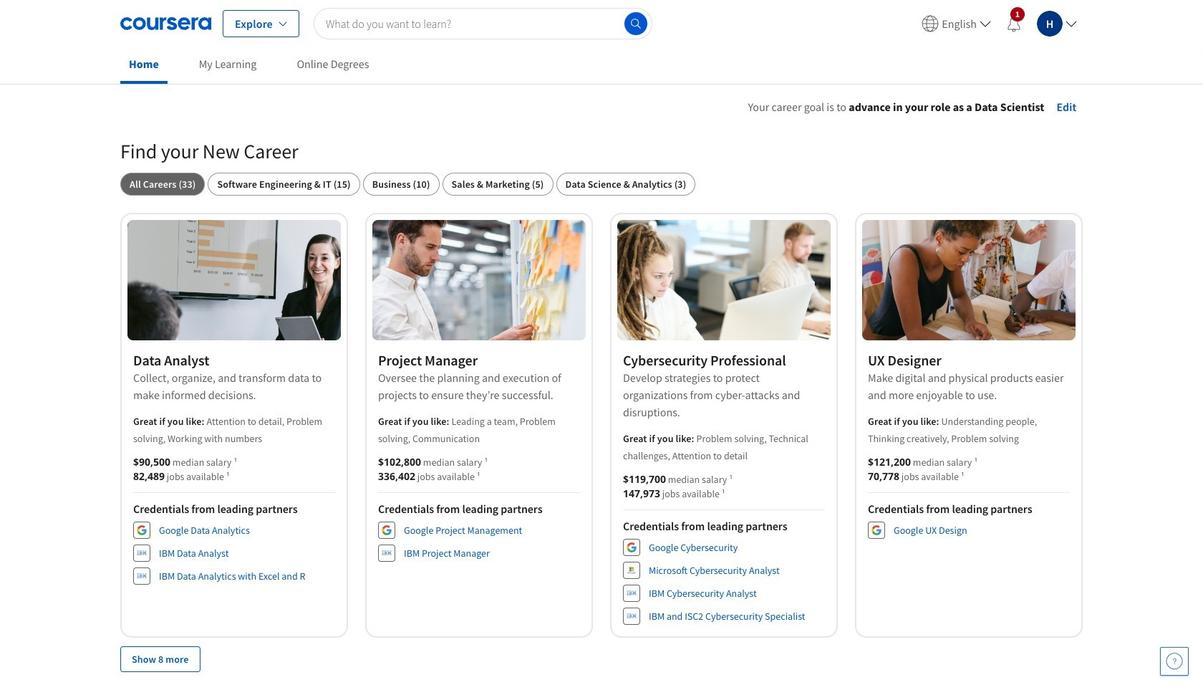 Task type: vqa. For each thing, say whether or not it's contained in the screenshot.
Tab List
no



Task type: describe. For each thing, give the bounding box(es) containing it.
career roles collection element
[[112, 115, 1092, 690]]

option group inside career roles collection element
[[120, 173, 1083, 196]]

coursera image
[[120, 12, 211, 35]]



Task type: locate. For each thing, give the bounding box(es) containing it.
What do you want to learn? text field
[[314, 8, 653, 39]]

None search field
[[314, 8, 653, 39]]

None button
[[120, 173, 205, 196], [208, 173, 360, 196], [363, 173, 440, 196], [443, 173, 554, 196], [556, 173, 696, 196], [120, 173, 205, 196], [208, 173, 360, 196], [363, 173, 440, 196], [443, 173, 554, 196], [556, 173, 696, 196]]

option group
[[120, 173, 1083, 196]]

help center image
[[1167, 653, 1184, 670]]

menu
[[917, 0, 1083, 47]]



